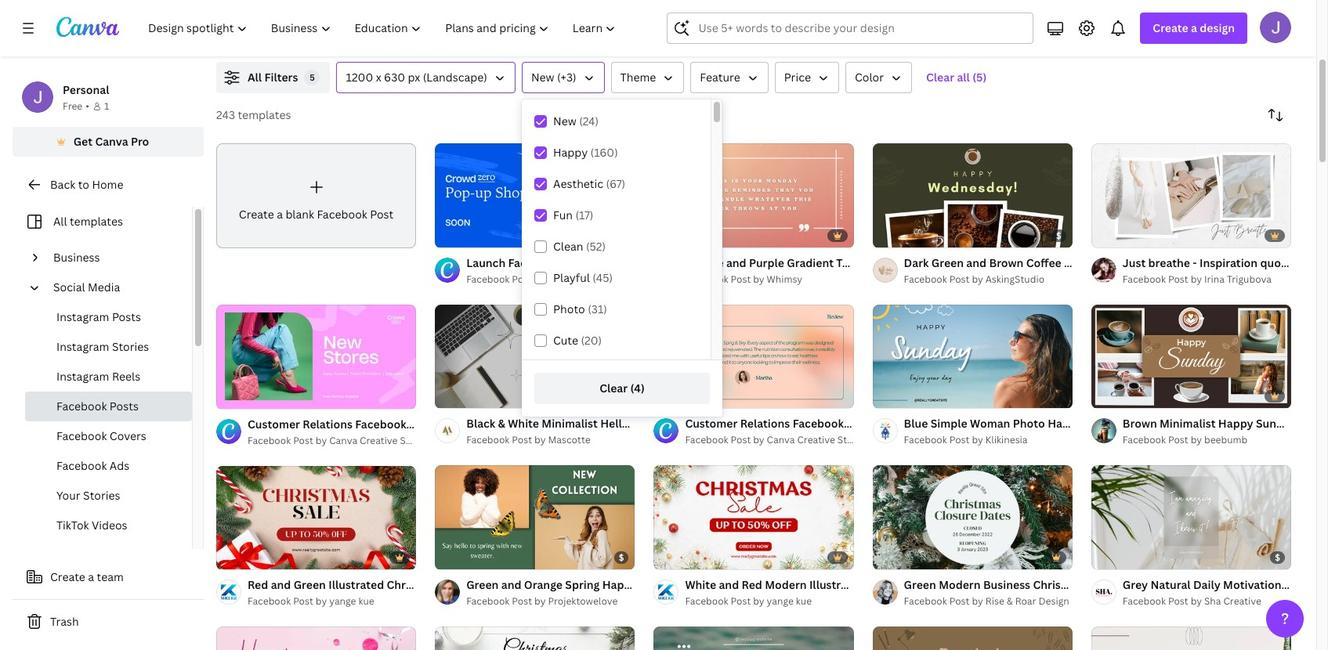 Task type: describe. For each thing, give the bounding box(es) containing it.
photo inside the blue simple woman photo happy sunday facebook post facebook post by klikinesia
[[1013, 417, 1046, 431]]

back to home link
[[13, 169, 204, 201]]

blue
[[904, 417, 929, 431]]

new inside green and orange spring happy new collection facebook post facebook post by projektowelove
[[640, 578, 664, 593]]

a for design
[[1192, 20, 1198, 35]]

1 horizontal spatial studio
[[619, 273, 649, 286]]

media
[[88, 280, 120, 295]]

create a team
[[50, 570, 124, 585]]

monday
[[632, 417, 675, 431]]

business link
[[47, 243, 183, 273]]

feature
[[700, 70, 741, 85]]

clear all (5) button
[[919, 62, 995, 93]]

irina
[[1205, 273, 1225, 286]]

instagram for instagram stories
[[56, 339, 109, 354]]

facebo
[[1295, 255, 1329, 270]]

free •
[[63, 100, 89, 113]]

trash
[[50, 615, 79, 630]]

just breathe -  inspiration quote facebo link
[[1123, 255, 1329, 272]]

sunday inside brown minimalist happy sunday photo facebook post by beebumb
[[1257, 417, 1297, 431]]

natural
[[1151, 578, 1191, 593]]

by up blue green and white minimalist happy holiday facebook post image
[[754, 595, 765, 608]]

facebook post by klikinesia link
[[904, 433, 1073, 449]]

blue simple woman photo happy sunday facebook post image
[[873, 304, 1073, 409]]

facebook inside "element"
[[317, 207, 368, 222]]

instagram for instagram posts
[[56, 310, 109, 325]]

ads
[[110, 459, 130, 474]]

create a blank facebook post element
[[216, 143, 416, 248]]

facebook post by askingstudio link
[[904, 272, 1073, 287]]

facebook post by canva creative studio link for customer relations facebook post in dark green pastel orange simple vibrant minimalism style image
[[685, 433, 868, 449]]

facebook posts
[[56, 399, 139, 414]]

clean
[[553, 239, 584, 254]]

(160)
[[591, 145, 618, 160]]

orange inside green and orange spring happy new collection facebook post facebook post by projektowelove
[[524, 578, 563, 593]]

$ for black & white minimalist hello monday greeting facebook post
[[619, 552, 624, 564]]

by inside green and orange spring happy new collection facebook post facebook post by projektowelove
[[535, 595, 546, 608]]

facebook post by yange kue
[[685, 595, 812, 608]]

minimalist inside black & white minimalist hello monday greeting facebook post facebook post by mascotte
[[542, 417, 598, 431]]

christmas
[[387, 578, 441, 593]]

greeting
[[678, 417, 724, 431]]

5 filter options selected element
[[305, 70, 320, 85]]

filters
[[265, 70, 298, 85]]

grey natural daily motivational quote link
[[1123, 577, 1329, 594]]

free
[[63, 100, 83, 113]]

gradient
[[787, 255, 834, 270]]

black & white minimalist hello monday greeting facebook post link
[[467, 416, 804, 433]]

photo (31)
[[553, 302, 607, 317]]

all filters
[[248, 70, 298, 85]]

price button
[[775, 62, 840, 93]]

happy down the new (24)
[[553, 145, 588, 160]]

facebook post by projektowelove link
[[467, 594, 635, 610]]

create for create a blank facebook post
[[239, 207, 274, 222]]

trigubova
[[1228, 273, 1272, 286]]

white and green illustrated merry christmas big sale facebook post image
[[435, 627, 635, 651]]

pink happy birthday greeting facebook post image
[[216, 627, 416, 651]]

by inside the blue simple woman photo happy sunday facebook post facebook post by klikinesia
[[972, 434, 984, 447]]

kue inside red and green illustrated christmas sale facebook post facebook post by yange kue
[[359, 595, 374, 609]]

klikinesia
[[986, 434, 1028, 447]]

creative for customer relations facebook post in pastel pink chic photocentric frames style's 'facebook post by canva creative studio' link
[[360, 434, 398, 447]]

color button
[[846, 62, 913, 93]]

facebook inside grey natural daily motivational quote  facebook post by sha creative
[[1123, 595, 1167, 608]]

aesthetic (67)
[[553, 176, 626, 191]]

all for all filters
[[248, 70, 262, 85]]

chocolate simple back to work facebook post image
[[873, 627, 1073, 651]]

by inside orange and purple gradient textured reminder facebook post facebook post by whimsy
[[754, 273, 765, 286]]

roar
[[1016, 595, 1037, 608]]

green and orange spring happy new collection facebook post link
[[467, 577, 802, 594]]

243
[[216, 107, 235, 122]]

facebook post by sha creative link
[[1123, 594, 1292, 610]]

orange inside orange and purple gradient textured reminder facebook post facebook post by whimsy
[[685, 255, 724, 270]]

mascotte
[[548, 434, 591, 447]]

1 horizontal spatial facebook post by canva creative studio link
[[467, 272, 649, 287]]

facebook post by rise & roar design
[[904, 595, 1070, 608]]

sha
[[1205, 595, 1222, 608]]

post inside grey natural daily motivational quote  facebook post by sha creative
[[1169, 595, 1189, 608]]

new (24)
[[553, 114, 599, 129]]

(4)
[[631, 381, 645, 396]]

•
[[86, 100, 89, 113]]

1 horizontal spatial facebook post by canva creative studio
[[467, 273, 649, 286]]

1 yange from the left
[[767, 595, 794, 608]]

Sort by button
[[1261, 100, 1292, 131]]

design
[[1200, 20, 1235, 35]]

playful
[[553, 270, 590, 285]]

$ for brown minimalist happy sunday photo
[[1276, 552, 1281, 564]]

1
[[104, 100, 109, 113]]

cream and green minimalist self reminder facebook post image
[[1092, 627, 1292, 651]]

feature button
[[691, 62, 769, 93]]

breathe
[[1149, 255, 1191, 270]]

(67)
[[606, 176, 626, 191]]

trash link
[[13, 607, 204, 638]]

white and red modern illustrated merry christmas sale facebook post image
[[654, 466, 854, 570]]

by up white and red modern illustrated merry christmas sale facebook post image
[[754, 434, 765, 447]]

green inside green and orange spring happy new collection facebook post facebook post by projektowelove
[[467, 578, 499, 593]]

instagram posts
[[56, 310, 141, 325]]

brown minimalist happy sunday photo polaroid facebook post image
[[1092, 304, 1292, 409]]

playful (45)
[[553, 270, 613, 285]]

tiktok
[[56, 518, 89, 533]]

customer relations facebook post in dark green pastel orange simple vibrant minimalism style image
[[654, 304, 854, 409]]

simple
[[931, 417, 968, 431]]

grey natural daily motivational quote facebook post image
[[1092, 465, 1292, 571]]

create a design
[[1153, 20, 1235, 35]]

green modern business christmas closure dates facebook post image
[[873, 465, 1073, 571]]

orange and purple gradient textured reminder facebook post image
[[654, 143, 854, 248]]

instagram posts link
[[25, 303, 192, 332]]

studio for customer relations facebook post in pastel pink chic photocentric frames style
[[400, 434, 430, 447]]

videos
[[92, 518, 127, 533]]

red
[[248, 578, 268, 593]]

covers
[[110, 429, 146, 444]]

facebook post by askingstudio
[[904, 273, 1045, 286]]

1200
[[346, 70, 373, 85]]

by inside just breathe -  inspiration quote facebo facebook post by irina trigubova
[[1191, 273, 1203, 286]]

social media
[[53, 280, 120, 295]]

purple
[[749, 255, 785, 270]]

dark green and brown coffee photo simple minimalist photography greeting facebook post image
[[873, 143, 1073, 248]]

post inside "element"
[[370, 207, 394, 222]]

(+3)
[[557, 70, 577, 85]]

clear for clear all (5)
[[927, 70, 955, 85]]

by inside black & white minimalist hello monday greeting facebook post facebook post by mascotte
[[535, 434, 546, 447]]

facebook ads link
[[25, 452, 192, 481]]

creative inside grey natural daily motivational quote  facebook post by sha creative
[[1224, 595, 1262, 608]]

get canva pro
[[73, 134, 149, 149]]

theme
[[621, 70, 656, 85]]

sunday inside the blue simple woman photo happy sunday facebook post facebook post by klikinesia
[[1086, 417, 1126, 431]]

black & white minimalist hello monday greeting facebook post image
[[435, 304, 635, 409]]

grey natural daily motivational quote  facebook post by sha creative
[[1123, 578, 1329, 608]]

pro
[[131, 134, 149, 149]]

just
[[1123, 255, 1146, 270]]



Task type: locate. For each thing, give the bounding box(es) containing it.
facebook post by rise & roar design link
[[904, 594, 1073, 610]]

launch facebook post in cobalt chic photocentric frames style image
[[435, 143, 635, 248]]

& inside black & white minimalist hello monday greeting facebook post facebook post by mascotte
[[498, 417, 506, 431]]

create a blank facebook post link
[[216, 143, 416, 248]]

facebook
[[317, 207, 368, 222], [941, 255, 992, 270], [467, 273, 510, 286], [685, 273, 729, 286], [904, 273, 948, 286], [1123, 273, 1167, 286], [56, 399, 107, 414], [726, 417, 777, 431], [1128, 417, 1180, 431], [56, 429, 107, 444], [467, 434, 510, 447], [685, 434, 729, 447], [904, 434, 948, 447], [1123, 434, 1167, 447], [248, 434, 291, 447], [56, 459, 107, 474], [724, 578, 775, 593], [469, 578, 520, 593], [467, 595, 510, 608], [685, 595, 729, 608], [904, 595, 948, 608], [1123, 595, 1167, 608], [248, 595, 291, 609]]

1 horizontal spatial kue
[[796, 595, 812, 608]]

brown minimalist happy sunday photo link
[[1123, 416, 1329, 433]]

facebook post by whimsy link
[[685, 272, 854, 287]]

3 instagram from the top
[[56, 369, 109, 384]]

black
[[467, 417, 496, 431]]

rise
[[986, 595, 1005, 608]]

yange inside red and green illustrated christmas sale facebook post facebook post by yange kue
[[329, 595, 356, 609]]

a inside dropdown button
[[1192, 20, 1198, 35]]

posts
[[112, 310, 141, 325], [110, 399, 139, 414]]

& right black
[[498, 417, 506, 431]]

0 horizontal spatial clear
[[600, 381, 628, 396]]

1 horizontal spatial photo
[[1013, 417, 1046, 431]]

(17)
[[576, 208, 594, 223]]

orange and purple gradient textured reminder facebook post link
[[685, 255, 1018, 272]]

0 vertical spatial posts
[[112, 310, 141, 325]]

inspiration
[[1200, 255, 1258, 270]]

sale
[[444, 578, 466, 593]]

and right red at the left
[[271, 578, 291, 593]]

by down the "woman"
[[972, 434, 984, 447]]

woman
[[971, 417, 1011, 431]]

hello
[[601, 417, 629, 431]]

textured
[[837, 255, 884, 270]]

a
[[1192, 20, 1198, 35], [277, 207, 283, 222], [88, 570, 94, 585]]

(52)
[[586, 239, 606, 254]]

2 vertical spatial create
[[50, 570, 85, 585]]

0 horizontal spatial facebook post by canva creative studio link
[[248, 433, 430, 449]]

all templates link
[[22, 207, 183, 237]]

1 vertical spatial clear
[[600, 381, 628, 396]]

create left team
[[50, 570, 85, 585]]

templates down "all filters"
[[238, 107, 291, 122]]

reels
[[112, 369, 140, 384]]

new inside button
[[531, 70, 555, 85]]

630
[[384, 70, 405, 85]]

create for create a design
[[1153, 20, 1189, 35]]

and for orange
[[727, 255, 747, 270]]

2 vertical spatial instagram
[[56, 369, 109, 384]]

kue down 'illustrated'
[[359, 595, 374, 609]]

customer relations facebook post in pastel pink chic photocentric frames style image
[[216, 304, 416, 409]]

instagram down social media
[[56, 310, 109, 325]]

and
[[727, 255, 747, 270], [502, 578, 522, 593], [271, 578, 291, 593]]

0 horizontal spatial all
[[53, 214, 67, 229]]

0 vertical spatial stories
[[112, 339, 149, 354]]

color
[[855, 70, 884, 85]]

clear left all
[[927, 70, 955, 85]]

0 vertical spatial a
[[1192, 20, 1198, 35]]

2 kue from the left
[[359, 595, 374, 609]]

and inside orange and purple gradient textured reminder facebook post facebook post by whimsy
[[727, 255, 747, 270]]

1 horizontal spatial create
[[239, 207, 274, 222]]

brown minimalist happy sunday photo facebook post by beebumb
[[1123, 417, 1329, 447]]

2 horizontal spatial create
[[1153, 20, 1189, 35]]

get canva pro button
[[13, 127, 204, 157]]

1 horizontal spatial facebook post by yange kue link
[[685, 594, 854, 610]]

0 vertical spatial orange
[[685, 255, 724, 270]]

by left sha
[[1191, 595, 1203, 608]]

facebook covers link
[[25, 422, 192, 452]]

post inside just breathe -  inspiration quote facebo facebook post by irina trigubova
[[1169, 273, 1189, 286]]

minimalist inside brown minimalist happy sunday photo facebook post by beebumb
[[1160, 417, 1216, 431]]

green left 'illustrated'
[[294, 578, 326, 593]]

facebook post by mascotte link
[[467, 433, 635, 449]]

and inside red and green illustrated christmas sale facebook post facebook post by yange kue
[[271, 578, 291, 593]]

kue up blue green and white minimalist happy holiday facebook post image
[[796, 595, 812, 608]]

create a blank facebook post
[[239, 207, 394, 222]]

happy left brown
[[1048, 417, 1083, 431]]

instagram up "instagram reels"
[[56, 339, 109, 354]]

a for team
[[88, 570, 94, 585]]

1 minimalist from the left
[[542, 417, 598, 431]]

post inside brown minimalist happy sunday photo facebook post by beebumb
[[1169, 434, 1189, 447]]

fun (17)
[[553, 208, 594, 223]]

1 vertical spatial templates
[[70, 214, 123, 229]]

0 horizontal spatial facebook post by yange kue link
[[248, 594, 416, 610]]

2 horizontal spatial facebook post by canva creative studio
[[685, 434, 868, 447]]

1 horizontal spatial &
[[1007, 595, 1013, 608]]

5
[[310, 71, 315, 83]]

1 vertical spatial &
[[1007, 595, 1013, 608]]

2 horizontal spatial studio
[[838, 434, 868, 447]]

and up 'facebook post by projektowelove' link
[[502, 578, 522, 593]]

2 facebook post by yange kue link from the left
[[248, 594, 416, 610]]

all left filters
[[248, 70, 262, 85]]

1 horizontal spatial all
[[248, 70, 262, 85]]

green
[[467, 578, 499, 593], [294, 578, 326, 593]]

happy (160)
[[553, 145, 618, 160]]

happy up beebumb
[[1219, 417, 1254, 431]]

cute (20)
[[553, 333, 602, 348]]

minimalist up the facebook post by beebumb "link"
[[1160, 417, 1216, 431]]

and for green
[[502, 578, 522, 593]]

1 horizontal spatial yange
[[767, 595, 794, 608]]

instagram reels link
[[25, 362, 192, 392]]

a left blank
[[277, 207, 283, 222]]

(landscape)
[[423, 70, 488, 85]]

tiktok videos link
[[25, 511, 192, 541]]

orange
[[685, 255, 724, 270], [524, 578, 563, 593]]

top level navigation element
[[138, 13, 630, 44]]

photo
[[553, 302, 585, 317], [1013, 417, 1046, 431], [1299, 417, 1329, 431]]

create a team button
[[13, 562, 204, 593]]

posts down social media link
[[112, 310, 141, 325]]

clear inside "clear all (5)" button
[[927, 70, 955, 85]]

1 horizontal spatial a
[[277, 207, 283, 222]]

just breathe -  inspiration quote facebook post daily plan image
[[1092, 143, 1292, 248]]

studio for customer relations facebook post in dark green pastel orange simple vibrant minimalism style image
[[838, 434, 868, 447]]

facebook post by yange kue link for pink happy birthday greeting facebook post image
[[248, 594, 416, 610]]

0 horizontal spatial kue
[[359, 595, 374, 609]]

canva inside button
[[95, 134, 128, 149]]

243 templates
[[216, 107, 291, 122]]

create inside button
[[50, 570, 85, 585]]

1 horizontal spatial $
[[1057, 229, 1062, 241]]

create for create a team
[[50, 570, 85, 585]]

kue
[[796, 595, 812, 608], [359, 595, 374, 609]]

a inside button
[[88, 570, 94, 585]]

2 vertical spatial a
[[88, 570, 94, 585]]

happy inside the blue simple woman photo happy sunday facebook post facebook post by klikinesia
[[1048, 417, 1083, 431]]

0 horizontal spatial yange
[[329, 595, 356, 609]]

1 green from the left
[[467, 578, 499, 593]]

0 horizontal spatial minimalist
[[542, 417, 598, 431]]

red and green illustrated christmas sale facebook post image
[[216, 466, 416, 571]]

1 vertical spatial posts
[[110, 399, 139, 414]]

2 vertical spatial new
[[640, 578, 664, 593]]

1 vertical spatial instagram
[[56, 339, 109, 354]]

social media link
[[47, 273, 183, 303]]

by left beebumb
[[1191, 434, 1203, 447]]

(45)
[[593, 270, 613, 285]]

by inside brown minimalist happy sunday photo facebook post by beebumb
[[1191, 434, 1203, 447]]

stories up reels
[[112, 339, 149, 354]]

clear left "(4)"
[[600, 381, 628, 396]]

0 horizontal spatial orange
[[524, 578, 563, 593]]

$
[[1057, 229, 1062, 241], [619, 552, 624, 564], [1276, 552, 1281, 564]]

1200 x 630 px (landscape)
[[346, 70, 488, 85]]

reminder
[[886, 255, 938, 270]]

post
[[370, 207, 394, 222], [995, 255, 1018, 270], [512, 273, 532, 286], [731, 273, 751, 286], [950, 273, 970, 286], [1169, 273, 1189, 286], [780, 417, 804, 431], [1182, 417, 1206, 431], [512, 434, 532, 447], [731, 434, 751, 447], [950, 434, 970, 447], [1169, 434, 1189, 447], [293, 434, 314, 447], [778, 578, 802, 593], [523, 578, 546, 593], [512, 595, 532, 608], [731, 595, 751, 608], [950, 595, 970, 608], [1169, 595, 1189, 608], [293, 595, 314, 609]]

create left the design
[[1153, 20, 1189, 35]]

2 horizontal spatial photo
[[1299, 417, 1329, 431]]

posts for facebook posts
[[110, 399, 139, 414]]

create left blank
[[239, 207, 274, 222]]

facebook post by irina trigubova link
[[1123, 272, 1292, 287]]

aesthetic
[[553, 176, 604, 191]]

beebumb
[[1205, 434, 1248, 447]]

2 sunday from the left
[[1257, 417, 1297, 431]]

instagram for instagram reels
[[56, 369, 109, 384]]

facebook post by yange kue link down 'illustrated'
[[248, 594, 416, 610]]

by down white
[[535, 434, 546, 447]]

create a design button
[[1141, 13, 1248, 44]]

0 vertical spatial new
[[531, 70, 555, 85]]

minimalist up 'mascotte'
[[542, 417, 598, 431]]

facebook post by yange kue link up blue green and white minimalist happy holiday facebook post image
[[685, 594, 854, 610]]

&
[[498, 417, 506, 431], [1007, 595, 1013, 608]]

whimsy
[[767, 273, 803, 286]]

0 horizontal spatial and
[[271, 578, 291, 593]]

green inside red and green illustrated christmas sale facebook post facebook post by yange kue
[[294, 578, 326, 593]]

Search search field
[[699, 13, 1024, 43]]

1 horizontal spatial orange
[[685, 255, 724, 270]]

posts down reels
[[110, 399, 139, 414]]

0 horizontal spatial sunday
[[1086, 417, 1126, 431]]

0 horizontal spatial create
[[50, 570, 85, 585]]

facebook post by canva creative studio for customer relations facebook post in pastel pink chic photocentric frames style
[[248, 434, 430, 447]]

new left (24)
[[553, 114, 577, 129]]

0 horizontal spatial facebook post by canva creative studio
[[248, 434, 430, 447]]

by up pink happy birthday greeting facebook post image
[[316, 595, 327, 609]]

blue green and white minimalist happy holiday facebook post image
[[654, 627, 854, 651]]

0 vertical spatial instagram
[[56, 310, 109, 325]]

0 horizontal spatial green
[[294, 578, 326, 593]]

instagram up facebook posts
[[56, 369, 109, 384]]

stories for your stories
[[83, 488, 120, 503]]

yange up blue green and white minimalist happy holiday facebook post image
[[767, 595, 794, 608]]

& right rise
[[1007, 595, 1013, 608]]

new left (+3)
[[531, 70, 555, 85]]

get
[[73, 134, 93, 149]]

by left rise
[[972, 595, 984, 608]]

instagram stories
[[56, 339, 149, 354]]

happy inside green and orange spring happy new collection facebook post facebook post by projektowelove
[[603, 578, 638, 593]]

facebook post by canva creative studio for customer relations facebook post in dark green pastel orange simple vibrant minimalism style image
[[685, 434, 868, 447]]

all for all templates
[[53, 214, 67, 229]]

facebook covers
[[56, 429, 146, 444]]

1 horizontal spatial templates
[[238, 107, 291, 122]]

1 horizontal spatial sunday
[[1257, 417, 1297, 431]]

templates for 243 templates
[[238, 107, 291, 122]]

a left the design
[[1192, 20, 1198, 35]]

1 facebook post by yange kue link from the left
[[685, 594, 854, 610]]

0 vertical spatial clear
[[927, 70, 955, 85]]

2 horizontal spatial a
[[1192, 20, 1198, 35]]

stories down 'facebook ads' link
[[83, 488, 120, 503]]

clear all (5)
[[927, 70, 987, 85]]

photo inside brown minimalist happy sunday photo facebook post by beebumb
[[1299, 417, 1329, 431]]

(31)
[[588, 302, 607, 317]]

1 instagram from the top
[[56, 310, 109, 325]]

orange left purple
[[685, 255, 724, 270]]

green right the sale
[[467, 578, 499, 593]]

1 horizontal spatial clear
[[927, 70, 955, 85]]

your stories link
[[25, 481, 192, 511]]

0 horizontal spatial photo
[[553, 302, 585, 317]]

by left the askingstudio
[[972, 273, 984, 286]]

px
[[408, 70, 421, 85]]

a inside "element"
[[277, 207, 283, 222]]

new for new (24)
[[553, 114, 577, 129]]

happy inside brown minimalist happy sunday photo facebook post by beebumb
[[1219, 417, 1254, 431]]

1 sunday from the left
[[1086, 417, 1126, 431]]

facebook inside brown minimalist happy sunday photo facebook post by beebumb
[[1123, 434, 1167, 447]]

2 green from the left
[[294, 578, 326, 593]]

1 vertical spatial orange
[[524, 578, 563, 593]]

blue simple woman photo happy sunday facebook post link
[[904, 416, 1206, 433]]

facebook ads
[[56, 459, 130, 474]]

by inside red and green illustrated christmas sale facebook post facebook post by yange kue
[[316, 595, 327, 609]]

orange up 'facebook post by projektowelove' link
[[524, 578, 563, 593]]

2 instagram from the top
[[56, 339, 109, 354]]

and left purple
[[727, 255, 747, 270]]

-
[[1193, 255, 1198, 270]]

by down -
[[1191, 273, 1203, 286]]

new (+3)
[[531, 70, 577, 85]]

0 horizontal spatial templates
[[70, 214, 123, 229]]

1 vertical spatial new
[[553, 114, 577, 129]]

None search field
[[667, 13, 1034, 44]]

stories for instagram stories
[[112, 339, 149, 354]]

collection
[[666, 578, 722, 593]]

yange down 'illustrated'
[[329, 595, 356, 609]]

and for red
[[271, 578, 291, 593]]

jacob simon image
[[1261, 12, 1292, 43]]

by left playful on the left of page
[[535, 273, 546, 286]]

clear (4) button
[[535, 373, 710, 405]]

clean (52)
[[553, 239, 606, 254]]

1200 x 630 px (landscape) button
[[337, 62, 516, 93]]

creative for middle 'facebook post by canva creative studio' link
[[579, 273, 617, 286]]

2 yange from the left
[[329, 595, 356, 609]]

0 horizontal spatial studio
[[400, 434, 430, 447]]

templates down 'back to home'
[[70, 214, 123, 229]]

by down purple
[[754, 273, 765, 286]]

quote
[[1294, 578, 1327, 593]]

0 horizontal spatial &
[[498, 417, 506, 431]]

0 vertical spatial &
[[498, 417, 506, 431]]

happy right spring
[[603, 578, 638, 593]]

new (+3) button
[[522, 62, 605, 93]]

by inside grey natural daily motivational quote  facebook post by sha creative
[[1191, 595, 1203, 608]]

2 minimalist from the left
[[1160, 417, 1216, 431]]

new for new (+3)
[[531, 70, 555, 85]]

1 vertical spatial a
[[277, 207, 283, 222]]

create inside dropdown button
[[1153, 20, 1189, 35]]

a left team
[[88, 570, 94, 585]]

0 vertical spatial create
[[1153, 20, 1189, 35]]

by up red and green illustrated christmas sale facebook post image
[[316, 434, 327, 447]]

facebook inside just breathe -  inspiration quote facebo facebook post by irina trigubova
[[1123, 273, 1167, 286]]

2 horizontal spatial $
[[1276, 552, 1281, 564]]

a for blank
[[277, 207, 283, 222]]

instagram stories link
[[25, 332, 192, 362]]

by up white and green illustrated merry christmas big sale facebook post "image"
[[535, 595, 546, 608]]

new left collection at right
[[640, 578, 664, 593]]

blue simple woman photo happy sunday facebook post facebook post by klikinesia
[[904, 417, 1206, 447]]

and inside green and orange spring happy new collection facebook post facebook post by projektowelove
[[502, 578, 522, 593]]

green and orange spring happy new collection facebook post image
[[435, 465, 635, 571]]

1 horizontal spatial minimalist
[[1160, 417, 1216, 431]]

2 horizontal spatial and
[[727, 255, 747, 270]]

1 horizontal spatial green
[[467, 578, 499, 593]]

cute
[[553, 333, 579, 348]]

motivational
[[1224, 578, 1292, 593]]

1 vertical spatial all
[[53, 214, 67, 229]]

1 vertical spatial create
[[239, 207, 274, 222]]

1 vertical spatial stories
[[83, 488, 120, 503]]

0 vertical spatial templates
[[238, 107, 291, 122]]

facebook post by canva creative studio link for customer relations facebook post in pastel pink chic photocentric frames style
[[248, 433, 430, 449]]

back to home
[[50, 177, 123, 192]]

facebook post by yange kue link for blue green and white minimalist happy holiday facebook post image
[[685, 594, 854, 610]]

all
[[957, 70, 970, 85]]

0 horizontal spatial $
[[619, 552, 624, 564]]

0 horizontal spatial a
[[88, 570, 94, 585]]

1 horizontal spatial and
[[502, 578, 522, 593]]

create inside "element"
[[239, 207, 274, 222]]

creative for 'facebook post by canva creative studio' link corresponding to customer relations facebook post in dark green pastel orange simple vibrant minimalism style image
[[798, 434, 836, 447]]

yange
[[767, 595, 794, 608], [329, 595, 356, 609]]

clear inside clear (4) button
[[600, 381, 628, 396]]

2 horizontal spatial facebook post by canva creative studio link
[[685, 433, 868, 449]]

posts for instagram posts
[[112, 310, 141, 325]]

0 vertical spatial all
[[248, 70, 262, 85]]

templates for all templates
[[70, 214, 123, 229]]

business
[[53, 250, 100, 265]]

all down back
[[53, 214, 67, 229]]

projektowelove
[[548, 595, 618, 608]]

1 kue from the left
[[796, 595, 812, 608]]

clear for clear (4)
[[600, 381, 628, 396]]



Task type: vqa. For each thing, say whether or not it's contained in the screenshot.
Purple
yes



